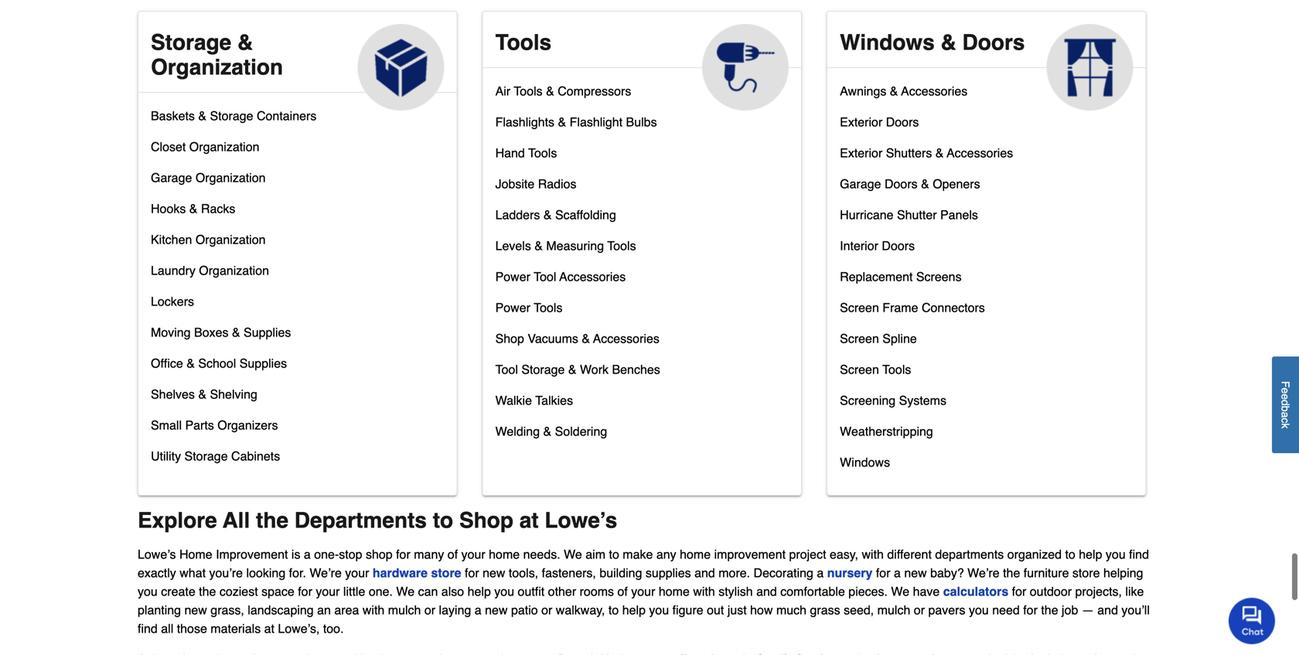 Task type: vqa. For each thing, say whether or not it's contained in the screenshot.
Made
no



Task type: locate. For each thing, give the bounding box(es) containing it.
shop down power tools link
[[496, 332, 525, 346]]

furniture
[[1024, 566, 1070, 580]]

windows & doors link
[[828, 12, 1147, 111]]

& down exterior shutters & accessories link
[[922, 177, 930, 191]]

find
[[1130, 547, 1150, 562], [138, 622, 158, 636]]

0 vertical spatial supplies
[[244, 325, 291, 340]]

help down for a new baby? we're the furniture store helping you create the coziest space for your little one. we can also help you outfit other rooms of your home with stylish and comfortable pieces. we have
[[623, 603, 646, 617]]

to
[[433, 508, 454, 533], [609, 547, 620, 562], [1066, 547, 1076, 562], [609, 603, 619, 617]]

supplies for moving boxes & supplies
[[244, 325, 291, 340]]

supplies up shelving
[[240, 356, 287, 371]]

and left more.
[[695, 566, 716, 580]]

moving boxes & supplies
[[151, 325, 291, 340]]

ladders & scaffolding
[[496, 208, 617, 222]]

and inside for a new baby? we're the furniture store helping you create the coziest space for your little one. we can also help you outfit other rooms of your home with stylish and comfortable pieces. we have
[[757, 585, 777, 599]]

for right "need"
[[1024, 603, 1038, 617]]

power inside "link"
[[496, 270, 531, 284]]

power tool accessories link
[[496, 266, 626, 297]]

storage up baskets
[[151, 30, 232, 55]]

garage inside garage organization link
[[151, 171, 192, 185]]

store up projects,
[[1073, 566, 1101, 580]]

2 exterior from the top
[[840, 146, 883, 160]]

laundry organization link
[[151, 260, 269, 291]]

1 horizontal spatial or
[[542, 603, 553, 617]]

organization
[[151, 55, 283, 80], [189, 140, 260, 154], [196, 171, 266, 185], [196, 232, 266, 247], [199, 263, 269, 278]]

screen for screen frame connectors
[[840, 301, 880, 315]]

1 exterior from the top
[[840, 115, 883, 129]]

help inside for outdoor projects, like planting new grass, landscaping an area with mulch or laying a new patio or walkway, to help you figure out just how much grass seed, mulch or pavers you need for the job — and you'll find all those materials at lowe's, too.
[[623, 603, 646, 617]]

find inside lowe's home improvement is a one-stop shop for many of your home needs. we aim to make any home improvement project easy, with different departments organized to help you find exactly what you're looking for. we're your
[[1130, 547, 1150, 562]]

explore
[[138, 508, 217, 533]]

windows
[[840, 30, 935, 55], [840, 455, 891, 470]]

lowe's inside lowe's home improvement is a one-stop shop for many of your home needs. we aim to make any home improvement project easy, with different departments organized to help you find exactly what you're looking for. we're your
[[138, 547, 176, 562]]

windows up the awnings & accessories
[[840, 30, 935, 55]]

at inside for outdoor projects, like planting new grass, landscaping an area with mulch or laying a new patio or walkway, to help you figure out just how much grass seed, mulch or pavers you need for the job — and you'll find all those materials at lowe's, too.
[[264, 622, 275, 636]]

vacuums
[[528, 332, 579, 346]]

with inside lowe's home improvement is a one-stop shop for many of your home needs. we aim to make any home improvement project easy, with different departments organized to help you find exactly what you're looking for. we're your
[[862, 547, 884, 562]]

2 vertical spatial help
[[623, 603, 646, 617]]

baby?
[[931, 566, 965, 580]]

laundry
[[151, 263, 196, 278]]

power for power tool accessories
[[496, 270, 531, 284]]

3 or from the left
[[914, 603, 925, 617]]

new left tools,
[[483, 566, 506, 580]]

store up also
[[431, 566, 462, 580]]

& up the awnings & accessories
[[941, 30, 957, 55]]

panels
[[941, 208, 979, 222]]

e up b
[[1280, 394, 1293, 400]]

power tools link
[[496, 297, 563, 328]]

small parts organizers link
[[151, 415, 278, 446]]

& up the baskets & storage containers
[[238, 30, 253, 55]]

we inside lowe's home improvement is a one-stop shop for many of your home needs. we aim to make any home improvement project easy, with different departments organized to help you find exactly what you're looking for. we're your
[[564, 547, 583, 562]]

home
[[179, 547, 213, 562]]

1 horizontal spatial with
[[694, 585, 716, 599]]

0 vertical spatial with
[[862, 547, 884, 562]]

1 horizontal spatial help
[[623, 603, 646, 617]]

2 vertical spatial and
[[1098, 603, 1119, 617]]

2 power from the top
[[496, 301, 531, 315]]

2 screen from the top
[[840, 332, 880, 346]]

ladders
[[496, 208, 540, 222]]

explore all the departments to shop at lowe's
[[138, 508, 618, 533]]

for up laying
[[465, 566, 479, 580]]

bulbs
[[626, 115, 657, 129]]

improvement
[[715, 547, 786, 562]]

awnings & accessories
[[840, 84, 968, 98]]

tool up walkie
[[496, 362, 518, 377]]

tools inside the screen tools link
[[883, 362, 912, 377]]

1 power from the top
[[496, 270, 531, 284]]

storage up closet organization
[[210, 109, 253, 123]]

at
[[520, 508, 539, 533], [264, 622, 275, 636]]

organization down baskets & storage containers link
[[189, 140, 260, 154]]

home inside for a new baby? we're the furniture store helping you create the coziest space for your little one. we can also help you outfit other rooms of your home with stylish and comfortable pieces. we have
[[659, 585, 690, 599]]

2 vertical spatial with
[[363, 603, 385, 617]]

1 horizontal spatial store
[[1073, 566, 1101, 580]]

1 horizontal spatial we're
[[968, 566, 1000, 580]]

frame
[[883, 301, 919, 315]]

& right the shelves
[[198, 387, 207, 402]]

tools for air
[[514, 84, 543, 98]]

1 vertical spatial with
[[694, 585, 716, 599]]

doors for interior doors
[[882, 239, 915, 253]]

garage up hurricane
[[840, 177, 882, 191]]

0 vertical spatial of
[[448, 547, 458, 562]]

tools for hand
[[529, 146, 557, 160]]

one.
[[369, 585, 393, 599]]

1 windows from the top
[[840, 30, 935, 55]]

1 vertical spatial at
[[264, 622, 275, 636]]

we're down one-
[[310, 566, 342, 580]]

storage inside storage & organization
[[151, 30, 232, 55]]

exterior down awnings
[[840, 115, 883, 129]]

& right levels
[[535, 239, 543, 253]]

1 we're from the left
[[310, 566, 342, 580]]

supplies
[[244, 325, 291, 340], [240, 356, 287, 371]]

kitchen organization
[[151, 232, 266, 247]]

organization for closet
[[189, 140, 260, 154]]

make
[[623, 547, 653, 562]]

shop vacuums & accessories
[[496, 332, 660, 346]]

2 horizontal spatial and
[[1098, 603, 1119, 617]]

shelves & shelving
[[151, 387, 258, 402]]

just
[[728, 603, 747, 617]]

0 horizontal spatial of
[[448, 547, 458, 562]]

levels & measuring tools link
[[496, 235, 637, 266]]

new down different
[[905, 566, 927, 580]]

tools inside hand tools link
[[529, 146, 557, 160]]

organization up the baskets & storage containers
[[151, 55, 283, 80]]

mulch down can
[[388, 603, 421, 617]]

we
[[564, 547, 583, 562], [396, 585, 415, 599], [892, 585, 910, 599]]

hurricane
[[840, 208, 894, 222]]

the down organized
[[1004, 566, 1021, 580]]

a right is
[[304, 547, 311, 562]]

pavers
[[929, 603, 966, 617]]

1 screen from the top
[[840, 301, 880, 315]]

scaffolding
[[556, 208, 617, 222]]

to up "many"
[[433, 508, 454, 533]]

0 horizontal spatial and
[[695, 566, 716, 580]]

0 horizontal spatial tool
[[496, 362, 518, 377]]

1 vertical spatial supplies
[[240, 356, 287, 371]]

organization down racks
[[196, 232, 266, 247]]

power up vacuums
[[496, 301, 531, 315]]

1 vertical spatial power
[[496, 301, 531, 315]]

connectors
[[922, 301, 986, 315]]

utility storage cabinets
[[151, 449, 280, 463]]

other
[[548, 585, 577, 599]]

with right easy,
[[862, 547, 884, 562]]

or down have
[[914, 603, 925, 617]]

tools for power
[[534, 301, 563, 315]]

3 screen from the top
[[840, 362, 880, 377]]

& down air tools & compressors 'link'
[[558, 115, 567, 129]]

for
[[396, 547, 411, 562], [465, 566, 479, 580], [877, 566, 891, 580], [298, 585, 313, 599], [1013, 585, 1027, 599], [1024, 603, 1038, 617]]

the right all
[[256, 508, 289, 533]]

we down hardware
[[396, 585, 415, 599]]

you up the helping at the right of page
[[1106, 547, 1126, 562]]

tools inside power tools link
[[534, 301, 563, 315]]

1 vertical spatial shop
[[460, 508, 514, 533]]

& up flashlights
[[546, 84, 555, 98]]

1 horizontal spatial and
[[757, 585, 777, 599]]

find up the helping at the right of page
[[1130, 547, 1150, 562]]

new inside for a new baby? we're the furniture store helping you create the coziest space for your little one. we can also help you outfit other rooms of your home with stylish and comfortable pieces. we have
[[905, 566, 927, 580]]

0 vertical spatial at
[[520, 508, 539, 533]]

windows for windows
[[840, 455, 891, 470]]

0 vertical spatial and
[[695, 566, 716, 580]]

tools up air
[[496, 30, 552, 55]]

0 vertical spatial find
[[1130, 547, 1150, 562]]

a inside for outdoor projects, like planting new grass, landscaping an area with mulch or laying a new patio or walkway, to help you figure out just how much grass seed, mulch or pavers you need for the job — and you'll find all those materials at lowe's, too.
[[475, 603, 482, 617]]

garage inside garage doors & openers link
[[840, 177, 882, 191]]

1 vertical spatial windows
[[840, 455, 891, 470]]

organization down kitchen organization link
[[199, 263, 269, 278]]

materials
[[211, 622, 261, 636]]

air tools & compressors link
[[496, 80, 632, 111]]

2 we're from the left
[[968, 566, 1000, 580]]

doors
[[963, 30, 1026, 55], [887, 115, 920, 129], [885, 177, 918, 191], [882, 239, 915, 253]]

0 horizontal spatial we're
[[310, 566, 342, 580]]

1 horizontal spatial lowe's
[[545, 508, 618, 533]]

0 horizontal spatial help
[[468, 585, 491, 599]]

0 horizontal spatial lowe's
[[138, 547, 176, 562]]

0 horizontal spatial at
[[264, 622, 275, 636]]

1 vertical spatial and
[[757, 585, 777, 599]]

mulch down pieces.
[[878, 603, 911, 617]]

shop up tools,
[[460, 508, 514, 533]]

or down can
[[425, 603, 436, 617]]

too.
[[323, 622, 344, 636]]

0 vertical spatial power
[[496, 270, 531, 284]]

a down different
[[894, 566, 901, 580]]

0 horizontal spatial store
[[431, 566, 462, 580]]

of down hardware store for new tools, fasteners, building supplies and more. decorating a nursery on the bottom
[[618, 585, 628, 599]]

1 vertical spatial lowe's
[[138, 547, 176, 562]]

b
[[1280, 406, 1293, 412]]

2 horizontal spatial with
[[862, 547, 884, 562]]

tools right measuring on the left of page
[[608, 239, 637, 253]]

your down hardware store for new tools, fasteners, building supplies and more. decorating a nursery on the bottom
[[632, 585, 656, 599]]

2 store from the left
[[1073, 566, 1101, 580]]

to right aim
[[609, 547, 620, 562]]

benches
[[612, 362, 661, 377]]

organization up racks
[[196, 171, 266, 185]]

interior doors
[[840, 239, 915, 253]]

the down outdoor
[[1042, 603, 1059, 617]]

2 vertical spatial screen
[[840, 362, 880, 377]]

shelves & shelving link
[[151, 384, 258, 415]]

1 horizontal spatial garage
[[840, 177, 882, 191]]

parts
[[185, 418, 214, 432]]

we're inside for a new baby? we're the furniture store helping you create the coziest space for your little one. we can also help you outfit other rooms of your home with stylish and comfortable pieces. we have
[[968, 566, 1000, 580]]

0 vertical spatial screen
[[840, 301, 880, 315]]

1 vertical spatial tool
[[496, 362, 518, 377]]

tools down power tool accessories "link"
[[534, 301, 563, 315]]

we're up calculators link
[[968, 566, 1000, 580]]

& inside storage & organization
[[238, 30, 253, 55]]

we're
[[310, 566, 342, 580], [968, 566, 1000, 580]]

f
[[1280, 381, 1293, 388]]

your up also
[[462, 547, 486, 562]]

lowe's up exactly
[[138, 547, 176, 562]]

2 windows from the top
[[840, 455, 891, 470]]

cabinets
[[231, 449, 280, 463]]

0 horizontal spatial with
[[363, 603, 385, 617]]

1 horizontal spatial tool
[[534, 270, 557, 284]]

1 vertical spatial find
[[138, 622, 158, 636]]

help right also
[[468, 585, 491, 599]]

work
[[580, 362, 609, 377]]

different
[[888, 547, 932, 562]]

& up 'tool storage & work benches'
[[582, 332, 590, 346]]

the down what
[[199, 585, 216, 599]]

screen
[[840, 301, 880, 315], [840, 332, 880, 346], [840, 362, 880, 377]]

what
[[180, 566, 206, 580]]

welding & soldering link
[[496, 421, 608, 452]]

radios
[[538, 177, 577, 191]]

tools inside air tools & compressors 'link'
[[514, 84, 543, 98]]

storage & organization link
[[139, 12, 457, 111]]

a right laying
[[475, 603, 482, 617]]

0 horizontal spatial or
[[425, 603, 436, 617]]

1 vertical spatial exterior
[[840, 146, 883, 160]]

1 or from the left
[[425, 603, 436, 617]]

your
[[462, 547, 486, 562], [345, 566, 369, 580], [316, 585, 340, 599], [632, 585, 656, 599]]

you left figure
[[650, 603, 669, 617]]

accessories down measuring on the left of page
[[560, 270, 626, 284]]

1 vertical spatial screen
[[840, 332, 880, 346]]

those
[[177, 622, 207, 636]]

find inside for outdoor projects, like planting new grass, landscaping an area with mulch or laying a new patio or walkway, to help you figure out just how much grass seed, mulch or pavers you need for the job — and you'll find all those materials at lowe's, too.
[[138, 622, 158, 636]]

supplies right boxes
[[244, 325, 291, 340]]

help inside for a new baby? we're the furniture store helping you create the coziest space for your little one. we can also help you outfit other rooms of your home with stylish and comfortable pieces. we have
[[468, 585, 491, 599]]

screen up screening
[[840, 362, 880, 377]]

organization for laundry
[[199, 263, 269, 278]]

garage for garage doors & openers
[[840, 177, 882, 191]]

with inside for outdoor projects, like planting new grass, landscaping an area with mulch or laying a new patio or walkway, to help you figure out just how much grass seed, mulch or pavers you need for the job — and you'll find all those materials at lowe's, too.
[[363, 603, 385, 617]]

0 horizontal spatial garage
[[151, 171, 192, 185]]

with up out
[[694, 585, 716, 599]]

mulch
[[388, 603, 421, 617], [878, 603, 911, 617]]

& right baskets
[[198, 109, 207, 123]]

help inside lowe's home improvement is a one-stop shop for many of your home needs. we aim to make any home improvement project easy, with different departments organized to help you find exactly what you're looking for. we're your
[[1080, 547, 1103, 562]]

aim
[[586, 547, 606, 562]]

2 horizontal spatial help
[[1080, 547, 1103, 562]]

accessories inside "link"
[[560, 270, 626, 284]]

2 horizontal spatial or
[[914, 603, 925, 617]]

we're inside lowe's home improvement is a one-stop shop for many of your home needs. we aim to make any home improvement project easy, with different departments organized to help you find exactly what you're looking for. we're your
[[310, 566, 342, 580]]

accessories down windows & doors
[[902, 84, 968, 98]]

rooms
[[580, 585, 614, 599]]

and right —
[[1098, 603, 1119, 617]]

1 vertical spatial help
[[468, 585, 491, 599]]

organization for garage
[[196, 171, 266, 185]]

coziest
[[220, 585, 258, 599]]

help up projects,
[[1080, 547, 1103, 562]]

exterior down exterior doors link
[[840, 146, 883, 160]]

& left racks
[[189, 202, 198, 216]]

1 store from the left
[[431, 566, 462, 580]]

screen tools link
[[840, 359, 912, 390]]

exterior for exterior doors
[[840, 115, 883, 129]]

looking
[[246, 566, 286, 580]]

0 vertical spatial exterior
[[840, 115, 883, 129]]

tools up jobsite radios
[[529, 146, 557, 160]]

hand tools
[[496, 146, 557, 160]]

screen up screen tools
[[840, 332, 880, 346]]

at down "landscaping"
[[264, 622, 275, 636]]

1 horizontal spatial find
[[1130, 547, 1150, 562]]

or right patio
[[542, 603, 553, 617]]

job
[[1062, 603, 1079, 617]]

tools right air
[[514, 84, 543, 98]]

power down levels
[[496, 270, 531, 284]]

tool inside power tool accessories "link"
[[534, 270, 557, 284]]

2 or from the left
[[542, 603, 553, 617]]

0 vertical spatial windows
[[840, 30, 935, 55]]

1 horizontal spatial of
[[618, 585, 628, 599]]

small
[[151, 418, 182, 432]]

1 vertical spatial of
[[618, 585, 628, 599]]

1 horizontal spatial mulch
[[878, 603, 911, 617]]

power for power tools
[[496, 301, 531, 315]]

garage up hooks
[[151, 171, 192, 185]]

tool down the levels & measuring tools "link"
[[534, 270, 557, 284]]

screens
[[917, 270, 962, 284]]

welding
[[496, 424, 540, 439]]

grass,
[[211, 603, 244, 617]]

we up fasteners,
[[564, 547, 583, 562]]

we left have
[[892, 585, 910, 599]]

easy,
[[830, 547, 859, 562]]

the
[[256, 508, 289, 533], [1004, 566, 1021, 580], [199, 585, 216, 599], [1042, 603, 1059, 617]]

0 horizontal spatial mulch
[[388, 603, 421, 617]]

0 vertical spatial help
[[1080, 547, 1103, 562]]

planting
[[138, 603, 181, 617]]

walkie talkies
[[496, 393, 573, 408]]

new up those
[[185, 603, 207, 617]]

1 horizontal spatial we
[[564, 547, 583, 562]]

find left all at the bottom
[[138, 622, 158, 636]]

lowe's up aim
[[545, 508, 618, 533]]

jobsite radios
[[496, 177, 577, 191]]

jobsite radios link
[[496, 173, 577, 204]]

many
[[414, 547, 444, 562]]

for up hardware
[[396, 547, 411, 562]]

windows link
[[840, 452, 891, 483]]

0 vertical spatial tool
[[534, 270, 557, 284]]

walkway,
[[556, 603, 605, 617]]

0 horizontal spatial find
[[138, 622, 158, 636]]



Task type: describe. For each thing, give the bounding box(es) containing it.
all
[[161, 622, 174, 636]]

for down for.
[[298, 585, 313, 599]]

storage & organization image
[[358, 24, 445, 111]]

garage organization
[[151, 171, 266, 185]]

hooks & racks link
[[151, 198, 236, 229]]

utility storage cabinets link
[[151, 446, 280, 477]]

walkie
[[496, 393, 532, 408]]

create
[[161, 585, 196, 599]]

screening systems
[[840, 393, 947, 408]]

tool storage & work benches
[[496, 362, 661, 377]]

calculators link
[[944, 585, 1009, 599]]

lockers link
[[151, 291, 194, 322]]

flashlights & flashlight bulbs
[[496, 115, 657, 129]]

for up pieces.
[[877, 566, 891, 580]]

store inside for a new baby? we're the furniture store helping you create the coziest space for your little one. we can also help you outfit other rooms of your home with stylish and comfortable pieces. we have
[[1073, 566, 1101, 580]]

kitchen organization link
[[151, 229, 266, 260]]

exterior shutters & accessories link
[[840, 142, 1014, 173]]

your up little
[[345, 566, 369, 580]]

exterior shutters & accessories
[[840, 146, 1014, 160]]

an
[[317, 603, 331, 617]]

outdoor
[[1030, 585, 1072, 599]]

exactly
[[138, 566, 176, 580]]

office & school supplies link
[[151, 353, 287, 384]]

screen frame connectors link
[[840, 297, 986, 328]]

tools inside tools "link"
[[496, 30, 552, 55]]

awnings & accessories link
[[840, 80, 968, 111]]

improvement
[[216, 547, 288, 562]]

a inside for a new baby? we're the furniture store helping you create the coziest space for your little one. we can also help you outfit other rooms of your home with stylish and comfortable pieces. we have
[[894, 566, 901, 580]]

storage up walkie talkies
[[522, 362, 565, 377]]

baskets & storage containers
[[151, 109, 317, 123]]

boxes
[[194, 325, 229, 340]]

a inside lowe's home improvement is a one-stop shop for many of your home needs. we aim to make any home improvement project easy, with different departments organized to help you find exactly what you're looking for. we're your
[[304, 547, 311, 562]]

openers
[[933, 177, 981, 191]]

calculators
[[944, 585, 1009, 599]]

storage down small parts organizers link
[[185, 449, 228, 463]]

tools inside the levels & measuring tools "link"
[[608, 239, 637, 253]]

windows & doors
[[840, 30, 1026, 55]]

patio
[[511, 603, 538, 617]]

office
[[151, 356, 183, 371]]

2 horizontal spatial we
[[892, 585, 910, 599]]

& down walkie talkies link
[[544, 424, 552, 439]]

shop
[[366, 547, 393, 562]]

flashlights
[[496, 115, 555, 129]]

walkie talkies link
[[496, 390, 573, 421]]

garage doors & openers link
[[840, 173, 981, 204]]

lowe's home improvement is a one-stop shop for many of your home needs. we aim to make any home improvement project easy, with different departments organized to help you find exactly what you're looking for. we're your
[[138, 547, 1150, 580]]

screen for screen spline
[[840, 332, 880, 346]]

exterior doors
[[840, 115, 920, 129]]

tool storage & work benches link
[[496, 359, 661, 390]]

accessories up openers
[[947, 146, 1014, 160]]

organized
[[1008, 547, 1062, 562]]

& down jobsite radios link
[[544, 208, 552, 222]]

you down tools,
[[495, 585, 515, 599]]

compressors
[[558, 84, 632, 98]]

screen spline link
[[840, 328, 918, 359]]

a up comfortable
[[817, 566, 824, 580]]

home right any on the bottom right
[[680, 547, 711, 562]]

baskets & storage containers link
[[151, 105, 317, 136]]

for outdoor projects, like planting new grass, landscaping an area with mulch or laying a new patio or walkway, to help you figure out just how much grass seed, mulch or pavers you need for the job — and you'll find all those materials at lowe's, too.
[[138, 585, 1150, 636]]

your up an
[[316, 585, 340, 599]]

& right the office
[[187, 356, 195, 371]]

1 horizontal spatial at
[[520, 508, 539, 533]]

screen for screen tools
[[840, 362, 880, 377]]

& left work
[[569, 362, 577, 377]]

organization for kitchen
[[196, 232, 266, 247]]

you down calculators link
[[969, 603, 989, 617]]

organizers
[[218, 418, 278, 432]]

garage for garage organization
[[151, 171, 192, 185]]

doors for garage doors & openers
[[885, 177, 918, 191]]

grass
[[811, 603, 841, 617]]

exterior for exterior shutters & accessories
[[840, 146, 883, 160]]

accessories up benches
[[593, 332, 660, 346]]

space
[[262, 585, 295, 599]]

for.
[[289, 566, 306, 580]]

flashlight
[[570, 115, 623, 129]]

nursery link
[[828, 566, 873, 580]]

you're
[[209, 566, 243, 580]]

you inside lowe's home improvement is a one-stop shop for many of your home needs. we aim to make any home improvement project easy, with different departments organized to help you find exactly what you're looking for. we're your
[[1106, 547, 1126, 562]]

one-
[[314, 547, 339, 562]]

garage organization link
[[151, 167, 266, 198]]

0 vertical spatial lowe's
[[545, 508, 618, 533]]

shelving
[[210, 387, 258, 402]]

kitchen
[[151, 232, 192, 247]]

needs.
[[524, 547, 561, 562]]

of inside for a new baby? we're the furniture store helping you create the coziest space for your little one. we can also help you outfit other rooms of your home with stylish and comfortable pieces. we have
[[618, 585, 628, 599]]

baskets
[[151, 109, 195, 123]]

a inside button
[[1280, 412, 1293, 418]]

area
[[335, 603, 359, 617]]

awnings
[[840, 84, 887, 98]]

shutter
[[898, 208, 937, 222]]

to inside for outdoor projects, like planting new grass, landscaping an area with mulch or laying a new patio or walkway, to help you figure out just how much grass seed, mulch or pavers you need for the job — and you'll find all those materials at lowe's, too.
[[609, 603, 619, 617]]

comfortable
[[781, 585, 846, 599]]

systems
[[900, 393, 947, 408]]

hardware store link
[[373, 566, 462, 580]]

to up the furniture on the right bottom of the page
[[1066, 547, 1076, 562]]

and inside for outdoor projects, like planting new grass, landscaping an area with mulch or laying a new patio or walkway, to help you figure out just how much grass seed, mulch or pavers you need for the job — and you'll find all those materials at lowe's, too.
[[1098, 603, 1119, 617]]

air
[[496, 84, 511, 98]]

stylish
[[719, 585, 753, 599]]

windows for windows & doors
[[840, 30, 935, 55]]

out
[[707, 603, 725, 617]]

& right shutters at the top of the page
[[936, 146, 944, 160]]

0 horizontal spatial we
[[396, 585, 415, 599]]

0 vertical spatial shop
[[496, 332, 525, 346]]

with inside for a new baby? we're the furniture store helping you create the coziest space for your little one. we can also help you outfit other rooms of your home with stylish and comfortable pieces. we have
[[694, 585, 716, 599]]

the inside for outdoor projects, like planting new grass, landscaping an area with mulch or laying a new patio or walkway, to help you figure out just how much grass seed, mulch or pavers you need for the job — and you'll find all those materials at lowe's, too.
[[1042, 603, 1059, 617]]

tools image
[[703, 24, 789, 111]]

f e e d b a c k
[[1280, 381, 1293, 429]]

weatherstripping
[[840, 424, 934, 439]]

c
[[1280, 418, 1293, 424]]

doors for exterior doors
[[887, 115, 920, 129]]

you down exactly
[[138, 585, 158, 599]]

weatherstripping link
[[840, 421, 934, 452]]

& inside "link"
[[535, 239, 543, 253]]

laundry organization
[[151, 263, 269, 278]]

& inside 'link'
[[546, 84, 555, 98]]

tools for screen
[[883, 362, 912, 377]]

2 mulch from the left
[[878, 603, 911, 617]]

for up "need"
[[1013, 585, 1027, 599]]

chat invite button image
[[1230, 597, 1277, 645]]

of inside lowe's home improvement is a one-stop shop for many of your home needs. we aim to make any home improvement project easy, with different departments organized to help you find exactly what you're looking for. we're your
[[448, 547, 458, 562]]

& right boxes
[[232, 325, 240, 340]]

1 mulch from the left
[[388, 603, 421, 617]]

is
[[292, 547, 301, 562]]

talkies
[[536, 393, 573, 408]]

—
[[1082, 603, 1095, 617]]

small parts organizers
[[151, 418, 278, 432]]

closet
[[151, 140, 186, 154]]

hurricane shutter panels link
[[840, 204, 979, 235]]

& right awnings
[[890, 84, 899, 98]]

screening systems link
[[840, 390, 947, 421]]

home up tools,
[[489, 547, 520, 562]]

windows & doors image
[[1047, 24, 1134, 111]]

tool inside tool storage & work benches link
[[496, 362, 518, 377]]

supplies for office & school supplies
[[240, 356, 287, 371]]

k
[[1280, 424, 1293, 429]]

seed,
[[844, 603, 875, 617]]

1 e from the top
[[1280, 388, 1293, 394]]

hooks
[[151, 202, 186, 216]]

lowe's,
[[278, 622, 320, 636]]

for inside lowe's home improvement is a one-stop shop for many of your home needs. we aim to make any home improvement project easy, with different departments organized to help you find exactly what you're looking for. we're your
[[396, 547, 411, 562]]

decorating
[[754, 566, 814, 580]]

air tools & compressors
[[496, 84, 632, 98]]

2 e from the top
[[1280, 394, 1293, 400]]

new left patio
[[485, 603, 508, 617]]



